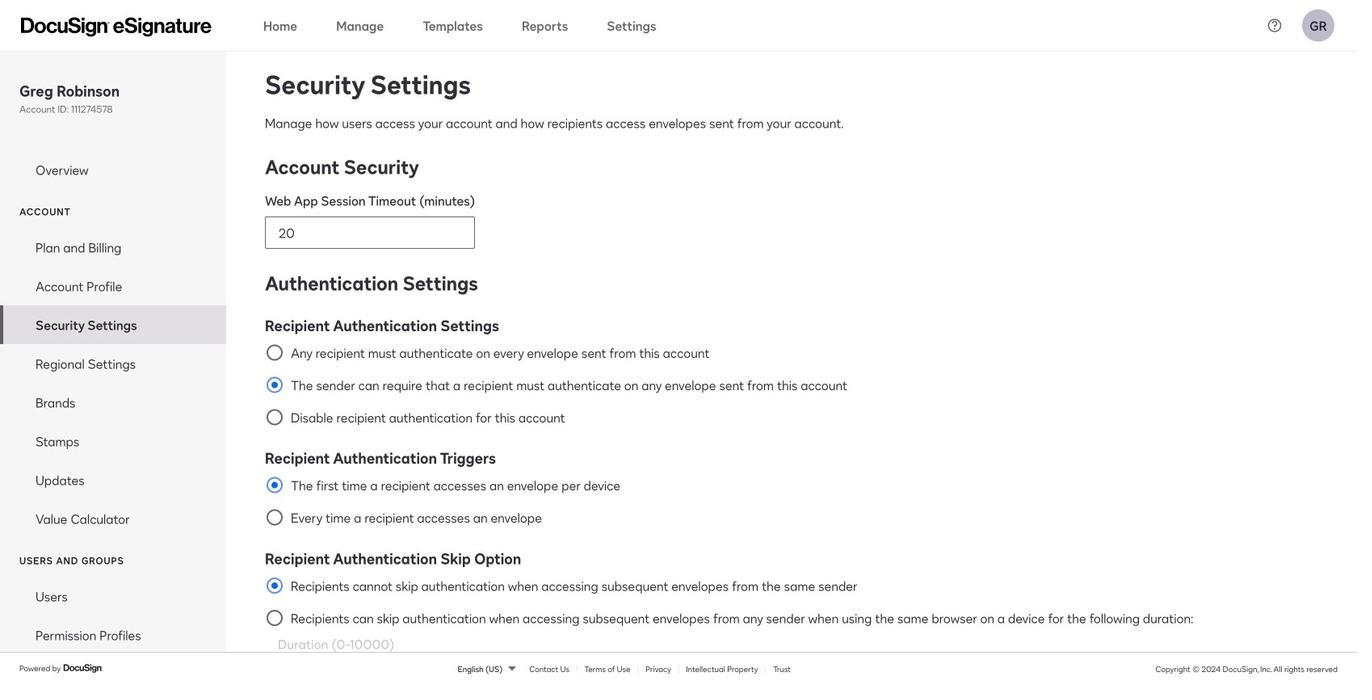 Task type: locate. For each thing, give the bounding box(es) containing it.
1 vertical spatial option group
[[265, 547, 1319, 685]]

option group
[[265, 446, 1319, 534], [265, 547, 1319, 685]]

account element
[[0, 228, 226, 538]]

2 option group from the top
[[265, 547, 1319, 685]]

0 vertical spatial option group
[[265, 446, 1319, 534]]

None text field
[[266, 218, 475, 248]]

1 option group from the top
[[265, 446, 1319, 534]]



Task type: describe. For each thing, give the bounding box(es) containing it.
docusign image
[[63, 662, 104, 675]]

docusign admin image
[[21, 17, 212, 37]]

users and groups element
[[0, 577, 226, 685]]



